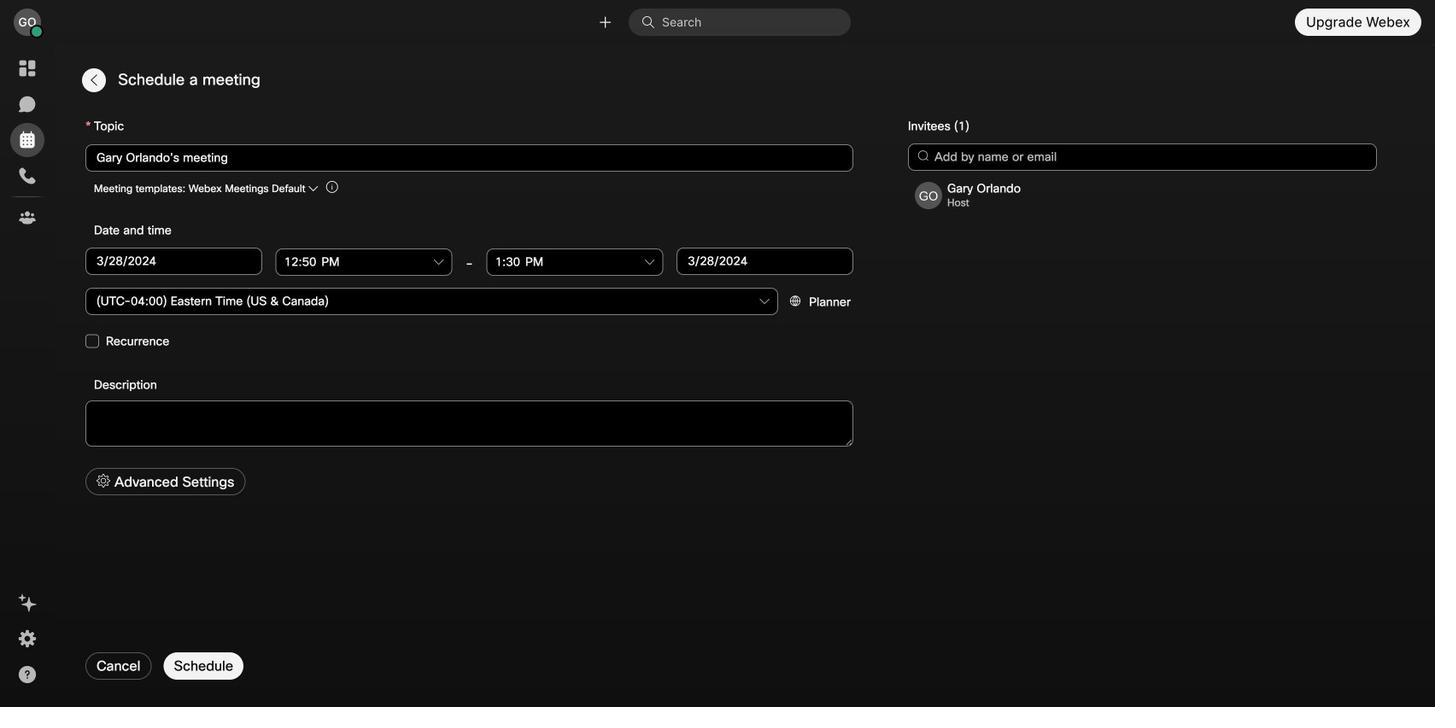 Task type: locate. For each thing, give the bounding box(es) containing it.
navigation
[[0, 44, 55, 708]]

webex tab list
[[10, 51, 44, 235]]



Task type: vqa. For each thing, say whether or not it's contained in the screenshot.
THE DEVICES 'Tab'
no



